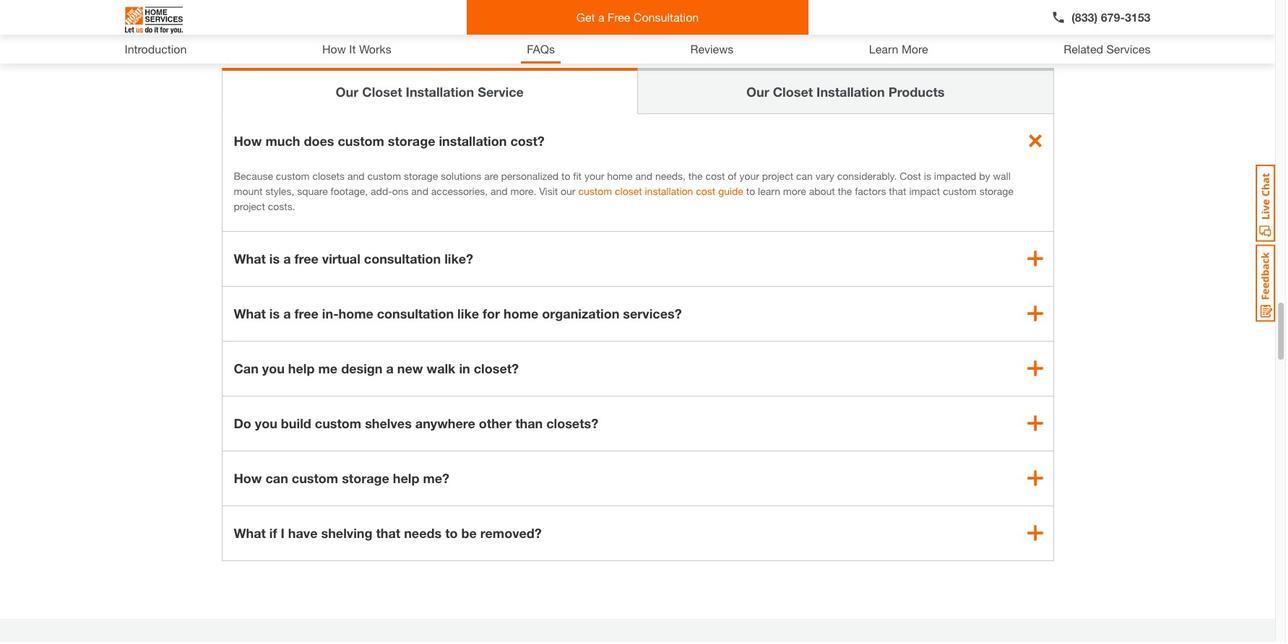 Task type: locate. For each thing, give the bounding box(es) containing it.
1 vertical spatial the
[[838, 185, 852, 197]]

the right "needs,"
[[689, 170, 703, 182]]

1 horizontal spatial your
[[740, 170, 759, 182]]

is for what is a free virtual consultation like?
[[269, 251, 280, 266]]

free left virtual
[[294, 251, 319, 266]]

cost left of
[[706, 170, 725, 182]]

in-
[[322, 305, 339, 321]]

custom right the does
[[338, 133, 384, 149]]

0 vertical spatial to
[[562, 170, 571, 182]]

how for how it works
[[322, 42, 346, 56]]

1 vertical spatial free
[[294, 305, 319, 321]]

how it works
[[322, 42, 391, 56]]

if
[[269, 525, 277, 541]]

can
[[234, 360, 259, 376]]

that left needs
[[376, 525, 400, 541]]

what left if
[[234, 525, 266, 541]]

1 horizontal spatial to
[[562, 170, 571, 182]]

to inside because custom closets and custom storage solutions are personalized to fit your home and needs, the cost of your project can vary considerably. cost is impacted by wall mount styles, square footage, add-ons and accessories, and more. visit our
[[562, 170, 571, 182]]

1 horizontal spatial project
[[762, 170, 794, 182]]

help left me
[[288, 360, 315, 376]]

your
[[585, 170, 604, 182], [740, 170, 759, 182]]

you right do
[[255, 415, 277, 431]]

and
[[348, 170, 365, 182], [636, 170, 653, 182], [411, 185, 429, 197], [491, 185, 508, 197]]

0 horizontal spatial closet
[[362, 84, 402, 99]]

services
[[1107, 42, 1151, 56]]

questions
[[681, 11, 793, 38]]

i
[[281, 525, 285, 541]]

0 horizontal spatial the
[[689, 170, 703, 182]]

installation up solutions
[[439, 133, 507, 149]]

679-
[[1101, 10, 1125, 24]]

your right of
[[740, 170, 759, 182]]

closet for our closet installation products
[[773, 84, 813, 99]]

more
[[783, 185, 806, 197]]

learn more
[[869, 42, 928, 56]]

learn
[[869, 42, 899, 56]]

how left it
[[322, 42, 346, 56]]

me?
[[423, 470, 450, 486]]

1 horizontal spatial help
[[393, 470, 420, 486]]

home up closet
[[607, 170, 633, 182]]

than
[[515, 415, 543, 431]]

custom down impacted
[[943, 185, 977, 197]]

what
[[234, 251, 266, 266], [234, 305, 266, 321], [234, 525, 266, 541]]

1 closet from the left
[[362, 84, 402, 99]]

1 vertical spatial to
[[746, 185, 755, 197]]

needs
[[404, 525, 442, 541]]

1 horizontal spatial closet
[[773, 84, 813, 99]]

me
[[318, 360, 338, 376]]

live chat image
[[1256, 165, 1276, 242]]

to
[[562, 170, 571, 182], [746, 185, 755, 197], [445, 525, 458, 541]]

2 free from the top
[[294, 305, 319, 321]]

related
[[1064, 42, 1104, 56]]

how left much
[[234, 133, 262, 149]]

is left in-
[[269, 305, 280, 321]]

works
[[359, 42, 391, 56]]

installation
[[406, 84, 474, 99], [817, 84, 885, 99]]

storage
[[388, 133, 435, 149], [404, 170, 438, 182], [980, 185, 1014, 197], [342, 470, 389, 486]]

0 vertical spatial free
[[294, 251, 319, 266]]

custom
[[338, 133, 384, 149], [276, 170, 310, 182], [367, 170, 401, 182], [578, 185, 612, 197], [943, 185, 977, 197], [315, 415, 361, 431], [292, 470, 338, 486]]

add-
[[371, 185, 392, 197]]

the inside to learn more about the factors that impact custom storage project costs.
[[838, 185, 852, 197]]

0 vertical spatial cost
[[706, 170, 725, 182]]

0 horizontal spatial installation
[[439, 133, 507, 149]]

(833) 679-3153
[[1072, 10, 1151, 24]]

installation for products
[[817, 84, 885, 99]]

1 vertical spatial is
[[269, 251, 280, 266]]

0 horizontal spatial home
[[339, 305, 373, 321]]

the
[[689, 170, 703, 182], [838, 185, 852, 197]]

personalized
[[501, 170, 559, 182]]

home down 'what is a free virtual consultation like?'
[[339, 305, 373, 321]]

0 vertical spatial is
[[924, 170, 931, 182]]

what down the mount
[[234, 251, 266, 266]]

do
[[234, 415, 251, 431]]

how
[[322, 42, 346, 56], [234, 133, 262, 149], [234, 470, 262, 486]]

1 horizontal spatial our
[[747, 84, 770, 99]]

closet
[[362, 84, 402, 99], [773, 84, 813, 99]]

1 horizontal spatial that
[[889, 185, 907, 197]]

is
[[924, 170, 931, 182], [269, 251, 280, 266], [269, 305, 280, 321]]

you for can
[[262, 360, 285, 376]]

is inside because custom closets and custom storage solutions are personalized to fit your home and needs, the cost of your project can vary considerably. cost is impacted by wall mount styles, square footage, add-ons and accessories, and more. visit our
[[924, 170, 931, 182]]

our down it
[[336, 84, 359, 99]]

custom right build
[[315, 415, 361, 431]]

closet for our closet installation service
[[362, 84, 402, 99]]

installation down learn
[[817, 84, 885, 99]]

2 horizontal spatial to
[[746, 185, 755, 197]]

1 free from the top
[[294, 251, 319, 266]]

0 vertical spatial project
[[762, 170, 794, 182]]

0 vertical spatial that
[[889, 185, 907, 197]]

to left be
[[445, 525, 458, 541]]

1 vertical spatial installation
[[645, 185, 693, 197]]

free for virtual
[[294, 251, 319, 266]]

1 vertical spatial project
[[234, 200, 265, 212]]

can inside because custom closets and custom storage solutions are personalized to fit your home and needs, the cost of your project can vary considerably. cost is impacted by wall mount styles, square footage, add-ons and accessories, and more. visit our
[[796, 170, 813, 182]]

consultation
[[364, 251, 441, 266], [377, 305, 454, 321]]

1 vertical spatial can
[[266, 470, 288, 486]]

0 vertical spatial can
[[796, 170, 813, 182]]

closets
[[312, 170, 345, 182]]

closets?
[[546, 415, 599, 431]]

new
[[397, 360, 423, 376]]

help left "me?" on the bottom left
[[393, 470, 420, 486]]

0 vertical spatial how
[[322, 42, 346, 56]]

0 horizontal spatial installation
[[406, 84, 474, 99]]

0 vertical spatial help
[[288, 360, 315, 376]]

project
[[762, 170, 794, 182], [234, 200, 265, 212]]

2 installation from the left
[[817, 84, 885, 99]]

you for do
[[255, 415, 277, 431]]

how for how much does custom storage installation cost?
[[234, 133, 262, 149]]

more
[[902, 42, 928, 56]]

the right about at the right
[[838, 185, 852, 197]]

to left fit
[[562, 170, 571, 182]]

0 horizontal spatial project
[[234, 200, 265, 212]]

how for how can custom storage help me?
[[234, 470, 262, 486]]

custom closet installation cost guide link
[[578, 185, 744, 197]]

that down the cost
[[889, 185, 907, 197]]

1 horizontal spatial the
[[838, 185, 852, 197]]

0 horizontal spatial our
[[336, 84, 359, 99]]

2 your from the left
[[740, 170, 759, 182]]

free for in-
[[294, 305, 319, 321]]

home inside because custom closets and custom storage solutions are personalized to fit your home and needs, the cost of your project can vary considerably. cost is impacted by wall mount styles, square footage, add-ons and accessories, and more. visit our
[[607, 170, 633, 182]]

1 vertical spatial you
[[255, 415, 277, 431]]

project down the mount
[[234, 200, 265, 212]]

0 horizontal spatial that
[[376, 525, 400, 541]]

that
[[889, 185, 907, 197], [376, 525, 400, 541]]

3 what from the top
[[234, 525, 266, 541]]

(833)
[[1072, 10, 1098, 24]]

what up 'can'
[[234, 305, 266, 321]]

2 horizontal spatial home
[[607, 170, 633, 182]]

your right fit
[[585, 170, 604, 182]]

cost
[[706, 170, 725, 182], [696, 185, 716, 197]]

is down costs.
[[269, 251, 280, 266]]

consultation left like?
[[364, 251, 441, 266]]

2 vertical spatial to
[[445, 525, 458, 541]]

what if i have shelving that needs to be removed?
[[234, 525, 542, 541]]

a down costs.
[[283, 251, 291, 266]]

accessories,
[[431, 185, 488, 197]]

1 vertical spatial that
[[376, 525, 400, 541]]

1 horizontal spatial home
[[504, 305, 539, 321]]

installation down "needs,"
[[645, 185, 693, 197]]

free left in-
[[294, 305, 319, 321]]

to left the learn
[[746, 185, 755, 197]]

what for what is a free in-home consultation like for home organization services?
[[234, 305, 266, 321]]

that inside to learn more about the factors that impact custom storage project costs.
[[889, 185, 907, 197]]

you
[[262, 360, 285, 376], [255, 415, 277, 431]]

anywhere
[[415, 415, 475, 431]]

our down questions
[[747, 84, 770, 99]]

a right 'get'
[[598, 10, 605, 24]]

help
[[288, 360, 315, 376], [393, 470, 420, 486]]

custom down fit
[[578, 185, 612, 197]]

cost?
[[511, 133, 545, 149]]

guide
[[718, 185, 744, 197]]

2 closet from the left
[[773, 84, 813, 99]]

1 vertical spatial how
[[234, 133, 262, 149]]

2 our from the left
[[747, 84, 770, 99]]

installation left the 'service'
[[406, 84, 474, 99]]

how down do
[[234, 470, 262, 486]]

can up if
[[266, 470, 288, 486]]

to inside to learn more about the factors that impact custom storage project costs.
[[746, 185, 755, 197]]

1 installation from the left
[[406, 84, 474, 99]]

mount
[[234, 185, 263, 197]]

can
[[796, 170, 813, 182], [266, 470, 288, 486]]

custom closet installation cost guide
[[578, 185, 744, 197]]

is up impact
[[924, 170, 931, 182]]

to learn more about the factors that impact custom storage project costs.
[[234, 185, 1014, 212]]

1 vertical spatial what
[[234, 305, 266, 321]]

0 vertical spatial the
[[689, 170, 703, 182]]

our
[[561, 185, 576, 197]]

0 vertical spatial you
[[262, 360, 285, 376]]

can up more
[[796, 170, 813, 182]]

free
[[294, 251, 319, 266], [294, 305, 319, 321]]

our for our closet installation service
[[336, 84, 359, 99]]

(833) 679-3153 link
[[1052, 9, 1151, 26]]

home right for
[[504, 305, 539, 321]]

walk
[[427, 360, 456, 376]]

2 vertical spatial what
[[234, 525, 266, 541]]

because custom closets and custom storage solutions are personalized to fit your home and needs, the cost of your project can vary considerably. cost is impacted by wall mount styles, square footage, add-ons and accessories, and more. visit our
[[234, 170, 1011, 197]]

project up the learn
[[762, 170, 794, 182]]

1 vertical spatial consultation
[[377, 305, 454, 321]]

0 horizontal spatial to
[[445, 525, 458, 541]]

1 what from the top
[[234, 251, 266, 266]]

1 our from the left
[[336, 84, 359, 99]]

1 horizontal spatial installation
[[817, 84, 885, 99]]

cost inside because custom closets and custom storage solutions are personalized to fit your home and needs, the cost of your project can vary considerably. cost is impacted by wall mount styles, square footage, add-ons and accessories, and more. visit our
[[706, 170, 725, 182]]

1 horizontal spatial can
[[796, 170, 813, 182]]

2 vertical spatial how
[[234, 470, 262, 486]]

cost left guide
[[696, 185, 716, 197]]

0 vertical spatial what
[[234, 251, 266, 266]]

have
[[288, 525, 318, 541]]

2 what from the top
[[234, 305, 266, 321]]

0 vertical spatial consultation
[[364, 251, 441, 266]]

1 vertical spatial help
[[393, 470, 420, 486]]

consultation left like
[[377, 305, 454, 321]]

you right 'can'
[[262, 360, 285, 376]]

installation for service
[[406, 84, 474, 99]]

2 vertical spatial is
[[269, 305, 280, 321]]

0 horizontal spatial your
[[585, 170, 604, 182]]

0 horizontal spatial help
[[288, 360, 315, 376]]



Task type: describe. For each thing, give the bounding box(es) containing it.
1 your from the left
[[585, 170, 604, 182]]

needs,
[[655, 170, 686, 182]]

like?
[[445, 251, 473, 266]]

get a free consultation button
[[467, 0, 809, 35]]

and down the 'are'
[[491, 185, 508, 197]]

what is a free virtual consultation like?
[[234, 251, 473, 266]]

ons
[[392, 185, 409, 197]]

custom inside to learn more about the factors that impact custom storage project costs.
[[943, 185, 977, 197]]

does
[[304, 133, 334, 149]]

like
[[458, 305, 479, 321]]

much
[[266, 133, 300, 149]]

styles,
[[265, 185, 294, 197]]

about
[[809, 185, 835, 197]]

get
[[577, 10, 595, 24]]

a left in-
[[283, 305, 291, 321]]

design
[[341, 360, 383, 376]]

what for what if i have shelving that needs to be removed?
[[234, 525, 266, 541]]

introduction
[[125, 42, 187, 56]]

the inside because custom closets and custom storage solutions are personalized to fit your home and needs, the cost of your project can vary considerably. cost is impacted by wall mount styles, square footage, add-ons and accessories, and more. visit our
[[689, 170, 703, 182]]

because
[[234, 170, 273, 182]]

for
[[483, 305, 500, 321]]

organization
[[542, 305, 620, 321]]

faqs
[[527, 42, 555, 56]]

shelves
[[365, 415, 412, 431]]

what for what is a free virtual consultation like?
[[234, 251, 266, 266]]

footage,
[[331, 185, 368, 197]]

related services
[[1064, 42, 1151, 56]]

learn
[[758, 185, 780, 197]]

and up closet
[[636, 170, 653, 182]]

0 vertical spatial installation
[[439, 133, 507, 149]]

impacted
[[934, 170, 977, 182]]

how much does custom storage installation cost?
[[234, 133, 545, 149]]

service
[[478, 84, 524, 99]]

and right ons
[[411, 185, 429, 197]]

square
[[297, 185, 328, 197]]

how can custom storage help me?
[[234, 470, 450, 486]]

custom up add-
[[367, 170, 401, 182]]

project inside to learn more about the factors that impact custom storage project costs.
[[234, 200, 265, 212]]

impact
[[909, 185, 940, 197]]

wall
[[993, 170, 1011, 182]]

in
[[459, 360, 470, 376]]

get a free consultation
[[577, 10, 699, 24]]

closet
[[615, 185, 642, 197]]

removed?
[[480, 525, 542, 541]]

more.
[[511, 185, 536, 197]]

solutions
[[441, 170, 482, 182]]

1 horizontal spatial installation
[[645, 185, 693, 197]]

0 horizontal spatial can
[[266, 470, 288, 486]]

do it for you logo image
[[125, 1, 182, 40]]

be
[[461, 525, 477, 541]]

storage inside to learn more about the factors that impact custom storage project costs.
[[980, 185, 1014, 197]]

can you help me design a new walk in closet?
[[234, 360, 519, 376]]

are
[[484, 170, 498, 182]]

fit
[[573, 170, 582, 182]]

services?
[[623, 305, 682, 321]]

a inside button
[[598, 10, 605, 24]]

considerably.
[[837, 170, 897, 182]]

our for our closet installation products
[[747, 84, 770, 99]]

do you build custom shelves anywhere other than closets?
[[234, 415, 599, 431]]

project inside because custom closets and custom storage solutions are personalized to fit your home and needs, the cost of your project can vary considerably. cost is impacted by wall mount styles, square footage, add-ons and accessories, and more. visit our
[[762, 170, 794, 182]]

asked
[[606, 11, 675, 38]]

vary
[[816, 170, 835, 182]]

custom up styles,
[[276, 170, 310, 182]]

consultation
[[634, 10, 699, 24]]

1 vertical spatial cost
[[696, 185, 716, 197]]

visit
[[539, 185, 558, 197]]

products
[[889, 84, 945, 99]]

build
[[281, 415, 311, 431]]

cost
[[900, 170, 921, 182]]

and up footage,
[[348, 170, 365, 182]]

3153
[[1125, 10, 1151, 24]]

our closet installation service
[[336, 84, 524, 99]]

factors
[[855, 185, 886, 197]]

custom up have
[[292, 470, 338, 486]]

closet?
[[474, 360, 519, 376]]

reviews
[[691, 42, 734, 56]]

is for what is a free in-home consultation like for home organization services?
[[269, 305, 280, 321]]

storage inside because custom closets and custom storage solutions are personalized to fit your home and needs, the cost of your project can vary considerably. cost is impacted by wall mount styles, square footage, add-ons and accessories, and more. visit our
[[404, 170, 438, 182]]

it
[[349, 42, 356, 56]]

feedback link image
[[1256, 244, 1276, 322]]

virtual
[[322, 251, 360, 266]]

frequently asked questions
[[483, 11, 793, 38]]

what is a free in-home consultation like for home organization services?
[[234, 305, 682, 321]]

frequently
[[483, 11, 599, 38]]

free
[[608, 10, 630, 24]]

shelving
[[321, 525, 373, 541]]

other
[[479, 415, 512, 431]]

by
[[979, 170, 991, 182]]

costs.
[[268, 200, 295, 212]]

a left new at the left
[[386, 360, 394, 376]]

our closet installation products
[[747, 84, 945, 99]]



Task type: vqa. For each thing, say whether or not it's contained in the screenshot.
Perfect
no



